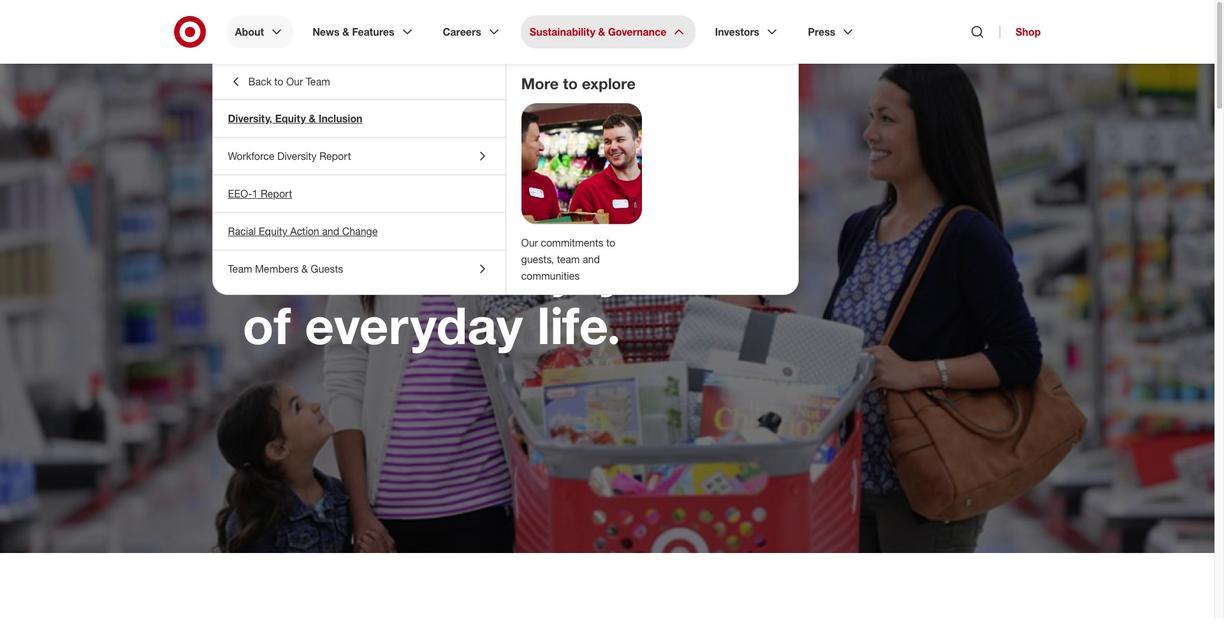 Task type: vqa. For each thing, say whether or not it's contained in the screenshot.
Curated
no



Task type: locate. For each thing, give the bounding box(es) containing it.
about up 'back' on the top left of page
[[235, 26, 264, 38]]

team
[[306, 75, 330, 88], [228, 263, 252, 276]]

shop link
[[1000, 26, 1041, 38]]

0 vertical spatial our
[[286, 75, 303, 88]]

here
[[393, 126, 501, 188]]

1 vertical spatial and
[[583, 253, 600, 266]]

0 horizontal spatial report
[[261, 188, 292, 200]]

racial equity action and change link
[[213, 213, 505, 250]]

1 vertical spatial team
[[228, 263, 252, 276]]

& left inclusion
[[309, 112, 316, 125]]

1 horizontal spatial team
[[306, 75, 330, 88]]

guests,
[[521, 253, 554, 266]]

inclusion
[[319, 112, 363, 125]]

workforce
[[228, 150, 275, 163]]

team
[[557, 253, 580, 266]]

equity inside racial equity action and change 'link'
[[259, 225, 287, 238]]

&
[[342, 26, 349, 38], [598, 26, 605, 38], [309, 112, 316, 125], [302, 263, 308, 276]]

equity right racial
[[259, 225, 287, 238]]

& left governance
[[598, 26, 605, 38]]

diversity
[[277, 150, 317, 163]]

0 vertical spatial and
[[322, 225, 339, 238]]

about inside the 'about we're here to help all families discover the joy of everyday life.'
[[243, 105, 286, 124]]

discover
[[243, 238, 449, 300]]

1 vertical spatial our
[[521, 237, 538, 249]]

diversity, equity & inclusion
[[228, 112, 363, 125]]

explore
[[582, 74, 636, 93]]

commitments
[[541, 237, 604, 249]]

0 horizontal spatial team
[[228, 263, 252, 276]]

our commitments to guests, team and communities link
[[521, 237, 616, 282]]

team left members
[[228, 263, 252, 276]]

about we're here to help all families discover the joy of everyday life.
[[243, 105, 626, 357]]

about
[[235, 26, 264, 38], [243, 105, 286, 124]]

sustainability & governance
[[530, 26, 667, 38]]

0 vertical spatial report
[[319, 150, 351, 163]]

1 vertical spatial about
[[243, 105, 286, 124]]

news
[[313, 26, 340, 38]]

1 horizontal spatial report
[[319, 150, 351, 163]]

our up guests,
[[521, 237, 538, 249]]

and right action
[[322, 225, 339, 238]]

to
[[563, 74, 578, 93], [274, 75, 283, 88], [515, 126, 564, 188], [607, 237, 616, 249]]

eeo-1 report
[[228, 188, 292, 200]]

news & features link
[[304, 15, 424, 48]]

team members & guests link
[[213, 251, 505, 288]]

sustainability & governance link
[[521, 15, 696, 48]]

families
[[431, 182, 619, 244]]

0 horizontal spatial our
[[286, 75, 303, 88]]

guests
[[311, 263, 343, 276]]

more
[[521, 74, 559, 93]]

racial equity action and change
[[228, 225, 378, 238]]

0 horizontal spatial and
[[322, 225, 339, 238]]

back
[[248, 75, 272, 88]]

site navigation element
[[0, 0, 1225, 619]]

equity inside diversity, equity & inclusion link
[[275, 112, 306, 125]]

1 horizontal spatial our
[[521, 237, 538, 249]]

about down 'back' on the top left of page
[[243, 105, 286, 124]]

about link
[[226, 15, 293, 48]]

shop
[[1016, 26, 1041, 38]]

the
[[463, 238, 540, 300]]

sustainability
[[530, 26, 596, 38]]

0 vertical spatial team
[[306, 75, 330, 88]]

eeo-1 report link
[[213, 175, 505, 212]]

about inside site navigation element
[[235, 26, 264, 38]]

and
[[322, 225, 339, 238], [583, 253, 600, 266]]

workforce diversity report
[[228, 150, 351, 163]]

0 vertical spatial equity
[[275, 112, 306, 125]]

report right 1
[[261, 188, 292, 200]]

help
[[243, 182, 347, 244]]

and inside 'link'
[[322, 225, 339, 238]]

diversity,
[[228, 112, 272, 125]]

back to our team button
[[213, 64, 505, 99]]

report
[[319, 150, 351, 163], [261, 188, 292, 200]]

all
[[361, 182, 417, 244]]

about for about
[[235, 26, 264, 38]]

equity
[[275, 112, 306, 125], [259, 225, 287, 238]]

our right 'back' on the top left of page
[[286, 75, 303, 88]]

and right team on the left top of the page
[[583, 253, 600, 266]]

our commitments to guests, team and communities
[[521, 237, 616, 282]]

careers
[[443, 26, 481, 38]]

members
[[255, 263, 299, 276]]

our
[[286, 75, 303, 88], [521, 237, 538, 249]]

report down inclusion
[[319, 150, 351, 163]]

0 vertical spatial about
[[235, 26, 264, 38]]

equity down back to our team
[[275, 112, 306, 125]]

team up inclusion
[[306, 75, 330, 88]]

1 vertical spatial report
[[261, 188, 292, 200]]

1 vertical spatial equity
[[259, 225, 287, 238]]

1 horizontal spatial and
[[583, 253, 600, 266]]



Task type: describe. For each thing, give the bounding box(es) containing it.
team inside button
[[306, 75, 330, 88]]

everyday
[[305, 294, 523, 357]]

diversity, equity & inclusion link
[[213, 100, 505, 137]]

about for about we're here to help all families discover the joy of everyday life.
[[243, 105, 286, 124]]

to inside our commitments to guests, team and communities
[[607, 237, 616, 249]]

investors
[[715, 26, 760, 38]]

& right "news"
[[342, 26, 349, 38]]

features
[[352, 26, 395, 38]]

workforce diversity report link
[[213, 138, 505, 175]]

racial
[[228, 225, 256, 238]]

investors link
[[706, 15, 789, 48]]

of
[[243, 294, 291, 357]]

governance
[[608, 26, 667, 38]]

change
[[342, 225, 378, 238]]

equity for racial
[[259, 225, 287, 238]]

our inside our commitments to guests, team and communities
[[521, 237, 538, 249]]

more to explore
[[521, 74, 636, 93]]

careers link
[[434, 15, 511, 48]]

1
[[252, 188, 258, 200]]

our inside button
[[286, 75, 303, 88]]

eeo-
[[228, 188, 252, 200]]

we're
[[243, 126, 379, 188]]

and inside our commitments to guests, team and communities
[[583, 253, 600, 266]]

equity for diversity,
[[275, 112, 306, 125]]

press link
[[799, 15, 865, 48]]

to inside button
[[274, 75, 283, 88]]

joy
[[554, 238, 626, 300]]

action
[[290, 225, 319, 238]]

press
[[808, 26, 836, 38]]

team members & guests
[[228, 263, 343, 276]]

communities
[[521, 270, 580, 282]]

life.
[[537, 294, 621, 357]]

report for workforce diversity report
[[319, 150, 351, 163]]

back to our team
[[248, 75, 330, 88]]

news & features
[[313, 26, 395, 38]]

two target team members smiling in the grocery department image
[[521, 103, 642, 224]]

to inside the 'about we're here to help all families discover the joy of everyday life.'
[[515, 126, 564, 188]]

report for eeo-1 report
[[261, 188, 292, 200]]

& left guests
[[302, 263, 308, 276]]



